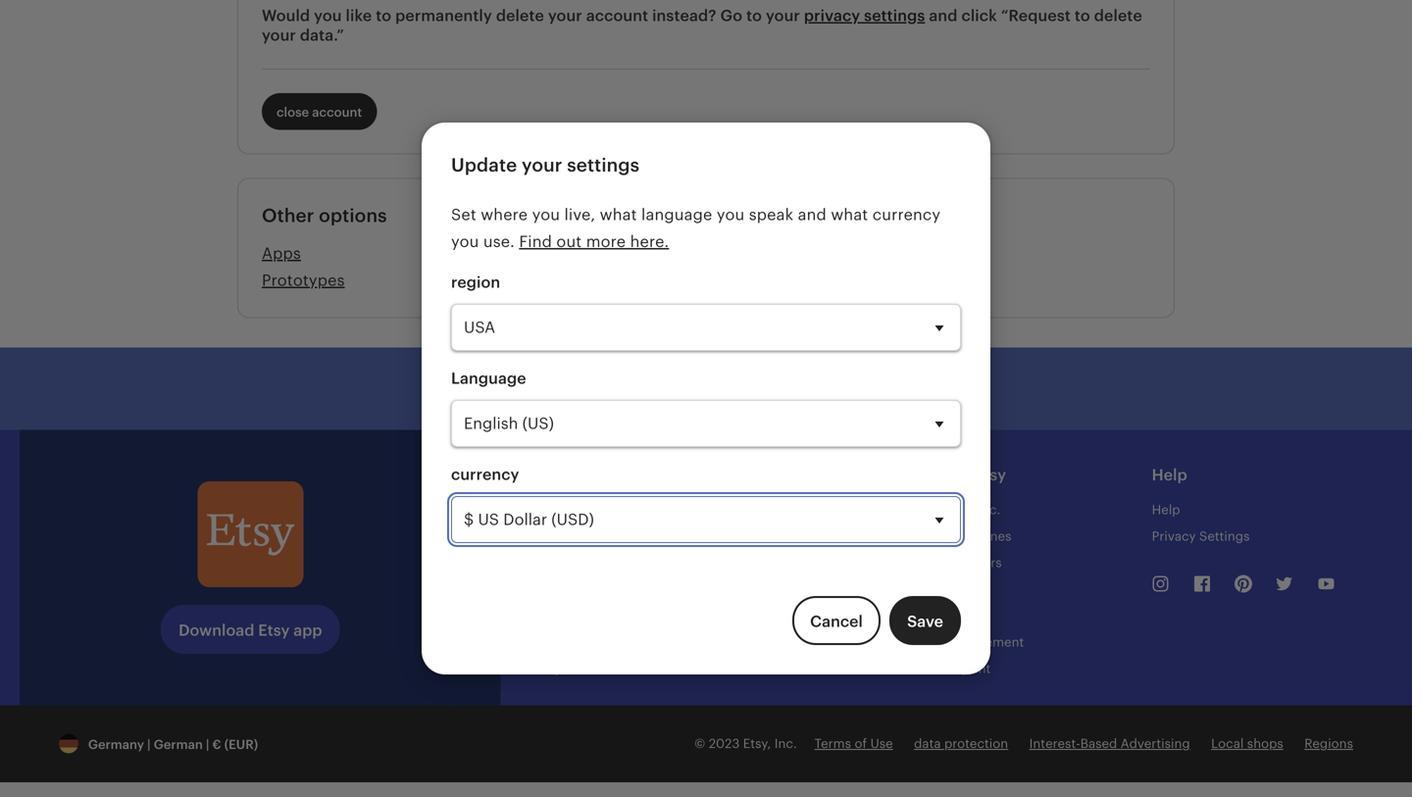 Task type: vqa. For each thing, say whether or not it's contained in the screenshot.
Material
no



Task type: describe. For each thing, give the bounding box(es) containing it.
regions button
[[1305, 735, 1354, 753]]

out
[[557, 233, 582, 250]]

etsy affiliates & creator co- members
[[742, 582, 909, 612]]

would you like to permanently delete your account instead? go to your privacy settings
[[262, 7, 925, 24]]

jobs
[[947, 582, 975, 597]]

use.
[[483, 233, 515, 250]]

shops
[[1247, 737, 1284, 752]]

1 help from the top
[[1152, 466, 1188, 484]]

download etsy app link
[[161, 605, 340, 654]]

and inside set where you live, what language you speak and what currency you use.
[[798, 206, 827, 224]]

your inside dialog
[[522, 155, 563, 176]]

language
[[451, 370, 526, 387]]

find out more here. link
[[519, 233, 669, 250]]

save
[[907, 613, 944, 631]]

germany image
[[59, 734, 78, 754]]

account inside close account button
[[312, 105, 362, 119]]

privacy
[[804, 7, 860, 24]]

local shops link
[[1212, 737, 1284, 752]]

investors link
[[947, 556, 1002, 570]]

based
[[1081, 737, 1118, 752]]

set
[[451, 206, 477, 224]]

language
[[642, 206, 713, 224]]

cancel link
[[793, 596, 881, 645]]

go
[[721, 7, 743, 24]]

teams
[[742, 529, 779, 544]]

&
[[826, 582, 835, 597]]

press link
[[947, 609, 979, 623]]

larger xs image
[[1232, 573, 1256, 597]]

etsy right via at the bottom right of page
[[975, 466, 1006, 484]]

powered
[[604, 380, 671, 398]]

etsy for etsy is powered by 100% renewable electricity.
[[551, 380, 583, 398]]

©
[[695, 737, 706, 752]]

currency inside set where you live, what language you speak and what currency you use.
[[873, 206, 941, 224]]

etsy for etsy wish lists
[[536, 529, 561, 544]]

your inside and click "request to delete your data."
[[262, 26, 296, 44]]

and click "request to delete your data."
[[262, 7, 1143, 44]]

0 horizontal spatial etsy,
[[743, 737, 771, 752]]

1 horizontal spatial inc.
[[978, 503, 1001, 517]]

region
[[451, 274, 501, 291]]

1 what from the left
[[600, 206, 637, 224]]

2 | from the left
[[206, 738, 209, 752]]

app
[[294, 622, 322, 640]]

germany | german | € (eur)
[[82, 738, 258, 752]]

terms of use
[[815, 737, 893, 752]]

by
[[675, 380, 694, 398]]

settings
[[1200, 529, 1250, 544]]

0 vertical spatial etsy,
[[947, 503, 975, 517]]

of
[[855, 737, 867, 752]]

live,
[[564, 206, 596, 224]]

privacy settings link
[[1152, 529, 1250, 544]]

you left speak
[[717, 206, 745, 224]]

etsy canada
[[536, 662, 611, 676]]

etsy, inc. link
[[947, 503, 1001, 517]]

here.
[[630, 233, 669, 250]]

would
[[262, 7, 310, 24]]

etsy for etsy coupons
[[536, 503, 561, 517]]

interest-based advertising
[[1030, 737, 1191, 752]]

data
[[914, 737, 941, 752]]

engagement
[[947, 635, 1024, 650]]

save button
[[890, 596, 961, 645]]

advertising
[[1121, 737, 1191, 752]]

options
[[319, 205, 387, 226]]

update your settings
[[451, 155, 640, 176]]

2 what from the left
[[831, 206, 868, 224]]

germany
[[88, 738, 144, 752]]

instead?
[[652, 7, 717, 24]]

regions
[[1305, 737, 1354, 752]]

is
[[587, 380, 599, 398]]

etsy coupons
[[536, 503, 618, 517]]

co-
[[888, 582, 909, 597]]

speak
[[749, 206, 794, 224]]

etsy left app
[[258, 622, 290, 640]]

close
[[277, 105, 309, 119]]

permanently
[[395, 7, 492, 24]]

guidelines link
[[947, 529, 1012, 544]]

press
[[947, 609, 979, 623]]

download
[[179, 622, 254, 640]]

terms
[[815, 737, 851, 752]]



Task type: locate. For each thing, give the bounding box(es) containing it.
etsy,
[[947, 503, 975, 517], [743, 737, 771, 752]]

1 vertical spatial settings
[[567, 155, 640, 176]]

apps link
[[262, 240, 1151, 267]]

0 horizontal spatial account
[[312, 105, 362, 119]]

1 vertical spatial account
[[312, 105, 362, 119]]

settings inside dialog
[[567, 155, 640, 176]]

what up more
[[600, 206, 637, 224]]

etsy left wish
[[536, 529, 561, 544]]

privacy
[[1152, 529, 1196, 544]]

cancel
[[810, 613, 863, 631]]

privacy settings
[[1152, 529, 1250, 544]]

imprint link
[[947, 662, 991, 676]]

inc. left terms
[[775, 737, 797, 752]]

1 to from the left
[[376, 7, 392, 24]]

0 horizontal spatial what
[[600, 206, 637, 224]]

to for would
[[376, 7, 392, 24]]

etsy
[[551, 380, 583, 398], [975, 466, 1006, 484], [536, 503, 561, 517], [536, 529, 561, 544], [742, 582, 767, 597], [258, 622, 290, 640], [536, 662, 561, 676]]

1 vertical spatial and
[[798, 206, 827, 224]]

etsy inside button
[[551, 380, 583, 398]]

help up help link
[[1152, 466, 1188, 484]]

what right speak
[[831, 206, 868, 224]]

1 delete from the left
[[496, 7, 544, 24]]

members
[[742, 597, 798, 612]]

you down set
[[451, 233, 479, 250]]

"request
[[1001, 7, 1071, 24]]

100%
[[698, 380, 740, 398]]

and right speak
[[798, 206, 827, 224]]

prototypes
[[262, 272, 345, 289]]

1 horizontal spatial to
[[747, 7, 762, 24]]

etsy, right 2023
[[743, 737, 771, 752]]

0 vertical spatial settings
[[864, 7, 925, 24]]

settings right privacy
[[864, 7, 925, 24]]

to
[[376, 7, 392, 24], [747, 7, 762, 24], [1075, 7, 1091, 24]]

account right close
[[312, 105, 362, 119]]

local
[[1212, 737, 1244, 752]]

terms of use link
[[815, 737, 893, 752]]

data."
[[300, 26, 344, 44]]

canada
[[565, 662, 611, 676]]

etsy affiliates & creator co- members link
[[742, 582, 909, 612]]

etsy coupons link
[[536, 503, 618, 517]]

find
[[519, 233, 552, 250]]

etsy, inc.
[[947, 503, 1001, 517]]

1 horizontal spatial account
[[586, 7, 648, 24]]

delete inside and click "request to delete your data."
[[1094, 7, 1143, 24]]

your
[[548, 7, 582, 24], [766, 7, 800, 24], [262, 26, 296, 44], [522, 155, 563, 176]]

delete right "request
[[1094, 7, 1143, 24]]

0 vertical spatial currency
[[873, 206, 941, 224]]

electricity.
[[828, 380, 908, 398]]

inc. up guidelines link
[[978, 503, 1001, 517]]

2 help from the top
[[1152, 503, 1181, 517]]

guidelines
[[947, 529, 1012, 544]]

0 horizontal spatial to
[[376, 7, 392, 24]]

interest-based advertising link
[[1030, 737, 1191, 752]]

use
[[871, 737, 893, 752]]

local shops
[[1212, 737, 1284, 752]]

set where you live, what language you speak and what currency you use.
[[451, 206, 941, 250]]

etsy for etsy canada
[[536, 662, 561, 676]]

wish
[[565, 529, 592, 544]]

other
[[262, 205, 314, 226]]

and left click
[[929, 7, 958, 24]]

etsy wish lists link
[[536, 529, 620, 544]]

prototypes link
[[262, 267, 1151, 294]]

© 2023 etsy, inc.
[[695, 737, 797, 752]]

delete
[[496, 7, 544, 24], [1094, 7, 1143, 24]]

0 horizontal spatial inc.
[[775, 737, 797, 752]]

help up privacy
[[1152, 503, 1181, 517]]

0 vertical spatial account
[[586, 7, 648, 24]]

1 horizontal spatial and
[[929, 7, 958, 24]]

click
[[962, 7, 997, 24]]

0 horizontal spatial and
[[798, 206, 827, 224]]

renewable
[[744, 380, 823, 398]]

to inside and click "request to delete your data."
[[1075, 7, 1091, 24]]

delete right permanently
[[496, 7, 544, 24]]

download etsy app
[[179, 622, 322, 640]]

coupons
[[565, 503, 618, 517]]

close account
[[277, 105, 362, 119]]

inc.
[[978, 503, 1001, 517], [775, 737, 797, 752]]

creator
[[838, 582, 884, 597]]

1 vertical spatial currency
[[451, 466, 519, 484]]

| left €
[[206, 738, 209, 752]]

update your settings dialog
[[0, 0, 1412, 797]]

etsy for etsy affiliates & creator co- members
[[742, 582, 767, 597]]

you up the data."
[[314, 7, 342, 24]]

via etsy
[[947, 466, 1006, 484]]

update
[[451, 155, 517, 176]]

to right like
[[376, 7, 392, 24]]

2 to from the left
[[747, 7, 762, 24]]

close account button
[[262, 93, 377, 130]]

(eur)
[[224, 738, 258, 752]]

etsy is powered by 100% renewable electricity. button
[[504, 371, 908, 407]]

privacy settings link
[[804, 7, 925, 24]]

apps
[[262, 245, 301, 262]]

settings up live,
[[567, 155, 640, 176]]

imprint
[[947, 662, 991, 676]]

account
[[586, 7, 648, 24], [312, 105, 362, 119]]

you
[[314, 7, 342, 24], [532, 206, 560, 224], [717, 206, 745, 224], [451, 233, 479, 250]]

1 | from the left
[[147, 738, 151, 752]]

affiliates
[[770, 582, 822, 597]]

german
[[154, 738, 203, 752]]

settings
[[864, 7, 925, 24], [567, 155, 640, 176]]

engagement link
[[947, 635, 1024, 650]]

| left the german
[[147, 738, 151, 752]]

etsy inside "etsy affiliates & creator co- members"
[[742, 582, 767, 597]]

etsy is powered by 100% renewable electricity.
[[551, 380, 908, 398]]

more
[[586, 233, 626, 250]]

etsy left the canada
[[536, 662, 561, 676]]

2 delete from the left
[[1094, 7, 1143, 24]]

1 horizontal spatial currency
[[873, 206, 941, 224]]

€
[[212, 738, 221, 752]]

etsy up etsy wish lists at left bottom
[[536, 503, 561, 517]]

2023
[[709, 737, 740, 752]]

data protection link
[[914, 737, 1009, 752]]

to right go
[[747, 7, 762, 24]]

interest-
[[1030, 737, 1081, 752]]

1 horizontal spatial etsy,
[[947, 503, 975, 517]]

0 vertical spatial help
[[1152, 466, 1188, 484]]

0 horizontal spatial currency
[[451, 466, 519, 484]]

help link
[[1152, 503, 1181, 517]]

1 horizontal spatial delete
[[1094, 7, 1143, 24]]

currency
[[873, 206, 941, 224], [451, 466, 519, 484]]

account left "instead?"
[[586, 7, 648, 24]]

1 horizontal spatial |
[[206, 738, 209, 752]]

and inside and click "request to delete your data."
[[929, 7, 958, 24]]

to for and
[[1075, 7, 1091, 24]]

0 horizontal spatial delete
[[496, 7, 544, 24]]

etsy left is
[[551, 380, 583, 398]]

protection
[[945, 737, 1009, 752]]

1 vertical spatial help
[[1152, 503, 1181, 517]]

0 horizontal spatial |
[[147, 738, 151, 752]]

apps prototypes
[[262, 245, 345, 289]]

find out more here.
[[519, 233, 669, 250]]

etsy, up guidelines
[[947, 503, 975, 517]]

1 horizontal spatial settings
[[864, 7, 925, 24]]

1 vertical spatial inc.
[[775, 737, 797, 752]]

to right "request
[[1075, 7, 1091, 24]]

other options
[[262, 205, 387, 226]]

etsy canada link
[[536, 662, 611, 676]]

0 horizontal spatial settings
[[567, 155, 640, 176]]

2 horizontal spatial to
[[1075, 7, 1091, 24]]

lists
[[596, 529, 620, 544]]

investors
[[947, 556, 1002, 570]]

3 to from the left
[[1075, 7, 1091, 24]]

etsy left affiliates at the bottom of the page
[[742, 582, 767, 597]]

and
[[929, 7, 958, 24], [798, 206, 827, 224]]

you up find
[[532, 206, 560, 224]]

0 vertical spatial and
[[929, 7, 958, 24]]

data protection
[[914, 737, 1009, 752]]

0 vertical spatial inc.
[[978, 503, 1001, 517]]

1 horizontal spatial what
[[831, 206, 868, 224]]

1 vertical spatial etsy,
[[743, 737, 771, 752]]

like
[[346, 7, 372, 24]]

|
[[147, 738, 151, 752], [206, 738, 209, 752]]



